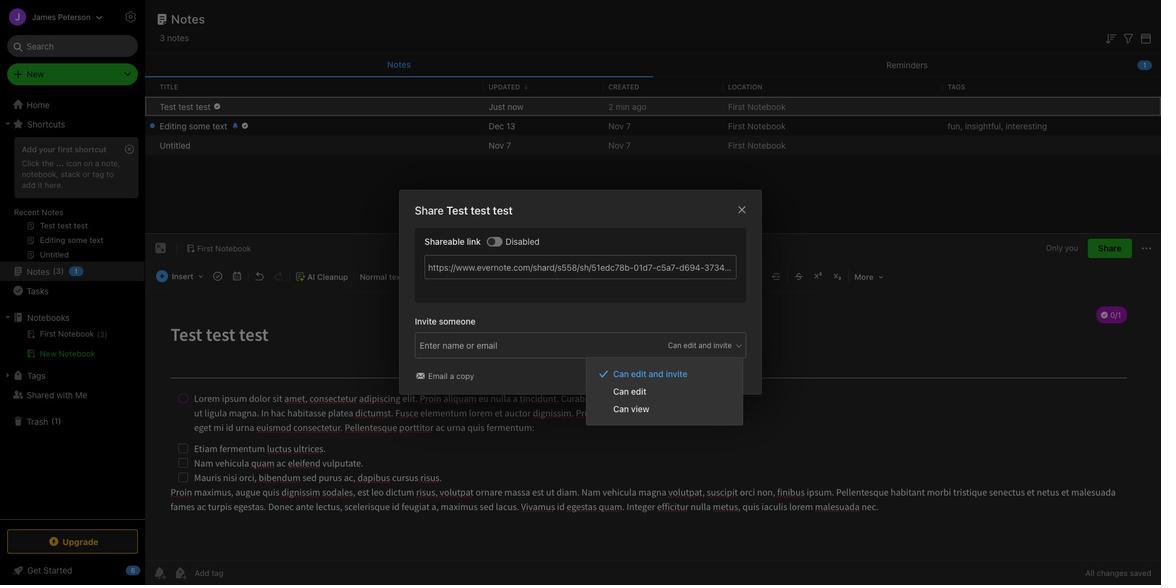 Task type: locate. For each thing, give the bounding box(es) containing it.
new
[[27, 69, 44, 79], [40, 349, 56, 359]]

0 vertical spatial share
[[415, 205, 444, 217]]

tree
[[0, 95, 145, 519]]

test up the "editing some text"
[[178, 101, 193, 112]]

can up can edit and invite link
[[668, 341, 682, 350]]

row group
[[145, 97, 1161, 155]]

edit up can edit at the right bottom
[[631, 369, 646, 379]]

expand note image
[[154, 241, 168, 256]]

edit
[[684, 341, 697, 350], [631, 369, 646, 379], [631, 387, 646, 397]]

share right you
[[1098, 243, 1122, 253]]

tags
[[948, 83, 965, 91], [27, 370, 46, 381]]

title
[[160, 83, 178, 91]]

( up tasks button
[[53, 266, 56, 276]]

tab list containing notes
[[145, 53, 1161, 77]]

now
[[508, 101, 524, 112]]

and up can edit link
[[649, 369, 664, 379]]

tags up shared
[[27, 370, 46, 381]]

( inside notes ( 3 )
[[53, 266, 56, 276]]

1 vertical spatial a
[[450, 372, 454, 381]]

0 vertical spatial new
[[27, 69, 44, 79]]

can up can view
[[613, 387, 629, 397]]

group
[[0, 134, 145, 267]]

0 vertical spatial 1
[[1143, 61, 1146, 69]]

1 vertical spatial invite
[[666, 369, 687, 379]]

first
[[728, 101, 745, 112], [728, 121, 745, 131], [728, 140, 745, 150], [197, 244, 213, 253]]

1 horizontal spatial invite
[[713, 341, 732, 350]]

new notebook group
[[0, 327, 145, 366]]

invite someone
[[415, 317, 476, 327]]

edit inside can edit link
[[631, 387, 646, 397]]

stack
[[61, 169, 80, 179]]

0 vertical spatial invite
[[713, 341, 732, 350]]

and
[[699, 341, 711, 350], [649, 369, 664, 379]]

( right trash
[[51, 416, 54, 426]]

new up tags button
[[40, 349, 56, 359]]

can edit and invite link
[[587, 365, 743, 383]]

min
[[616, 101, 630, 112]]

home
[[27, 99, 50, 110]]

insert image
[[153, 268, 207, 285]]

tasks
[[27, 286, 49, 296]]

tags inside button
[[27, 370, 46, 381]]

new inside popup button
[[27, 69, 44, 79]]

0 vertical spatial and
[[699, 341, 711, 350]]

3
[[160, 33, 165, 43], [56, 266, 61, 276]]

alignment image
[[717, 268, 747, 285]]

notes
[[171, 12, 205, 26], [387, 59, 411, 70], [42, 207, 63, 217], [27, 266, 50, 277]]

edit for select permission "field"
[[684, 341, 697, 350]]

first inside button
[[197, 244, 213, 253]]

0 vertical spatial can edit and invite
[[668, 341, 732, 350]]

share inside button
[[1098, 243, 1122, 253]]

2 vertical spatial 1
[[54, 416, 58, 426]]

email a copy button
[[415, 371, 477, 383]]

0 horizontal spatial a
[[95, 158, 99, 168]]

1 horizontal spatial 3
[[160, 33, 165, 43]]

1
[[1143, 61, 1146, 69], [74, 267, 78, 275], [54, 416, 58, 426]]

None search field
[[16, 35, 129, 57]]

0 vertical spatial edit
[[684, 341, 697, 350]]

1 horizontal spatial a
[[450, 372, 454, 381]]

undo image
[[251, 268, 268, 285]]

only
[[1046, 243, 1063, 253]]

just now
[[489, 101, 524, 112]]

new for new
[[27, 69, 44, 79]]

) right trash
[[58, 416, 61, 426]]

1 vertical spatial share
[[1098, 243, 1122, 253]]

superscript image
[[810, 268, 827, 285]]

can edit link
[[587, 383, 743, 400]]

fun,
[[948, 121, 963, 131]]

changes
[[1097, 568, 1128, 578]]

and up can edit and invite link
[[699, 341, 711, 350]]

0 horizontal spatial tags
[[27, 370, 46, 381]]

0 vertical spatial tags
[[948, 83, 965, 91]]

font size image
[[480, 268, 510, 285]]

0 vertical spatial 3
[[160, 33, 165, 43]]

1 vertical spatial )
[[58, 416, 61, 426]]

1 vertical spatial test
[[446, 205, 468, 217]]

first notebook
[[728, 101, 786, 112], [728, 121, 786, 131], [728, 140, 786, 150], [197, 244, 251, 253]]

2 horizontal spatial 1
[[1143, 61, 1146, 69]]

3 up tasks button
[[56, 266, 61, 276]]

disabled
[[506, 237, 540, 247]]

can edit and invite up can edit and invite link
[[668, 341, 732, 350]]

3 inside notes ( 3 )
[[56, 266, 61, 276]]

notebook inside group
[[59, 349, 95, 359]]

share for share test test test
[[415, 205, 444, 217]]

0 vertical spatial (
[[53, 266, 56, 276]]

group containing add your first shortcut
[[0, 134, 145, 267]]

underline image
[[584, 268, 600, 285]]

share up shareable
[[415, 205, 444, 217]]

share for share
[[1098, 243, 1122, 253]]

font family image
[[421, 268, 477, 285]]

Add tag field
[[418, 339, 564, 353]]

) inside notes ( 3 )
[[61, 266, 64, 276]]

tag
[[92, 169, 104, 179]]

2 vertical spatial edit
[[631, 387, 646, 397]]

nov 7
[[608, 121, 631, 131], [489, 140, 511, 150], [608, 140, 631, 150]]

click the ...
[[22, 158, 64, 168]]

test
[[178, 101, 193, 112], [196, 101, 211, 112], [471, 205, 490, 217], [493, 205, 513, 217]]

expand notebooks image
[[3, 313, 13, 322]]

tab list
[[145, 53, 1161, 77]]

cleanup
[[317, 272, 348, 282]]

invite inside dropdown list "menu"
[[666, 369, 687, 379]]

13
[[506, 121, 515, 131]]

edit inside select permission "field"
[[684, 341, 697, 350]]

test test test
[[160, 101, 211, 112]]

1 horizontal spatial 1
[[74, 267, 78, 275]]

2
[[608, 101, 613, 112]]

0 horizontal spatial 1
[[54, 416, 58, 426]]

only you
[[1046, 243, 1078, 253]]

test
[[160, 101, 176, 112], [446, 205, 468, 217]]

1 horizontal spatial and
[[699, 341, 711, 350]]

test down title
[[160, 101, 176, 112]]

0 vertical spatial test
[[160, 101, 176, 112]]

shortcuts button
[[0, 114, 145, 134]]

created
[[608, 83, 639, 91]]

0 horizontal spatial 3
[[56, 266, 61, 276]]

cell inside row group
[[145, 116, 155, 135]]

edit up can edit and invite link
[[684, 341, 697, 350]]

add your first shortcut
[[22, 145, 107, 154]]

test up shareable link
[[446, 205, 468, 217]]

0 vertical spatial )
[[61, 266, 64, 276]]

can for select permission "field"
[[668, 341, 682, 350]]

dec 13
[[489, 121, 515, 131]]

a inside email a copy button
[[450, 372, 454, 381]]

can edit and invite
[[668, 341, 732, 350], [613, 369, 687, 379]]

with
[[57, 390, 73, 400]]

)
[[61, 266, 64, 276], [58, 416, 61, 426]]

can view link
[[587, 400, 743, 418]]

1 horizontal spatial tags
[[948, 83, 965, 91]]

notes inside notes ( 3 )
[[27, 266, 50, 277]]

on
[[84, 158, 93, 168]]

can inside select permission "field"
[[668, 341, 682, 350]]

can left view
[[613, 404, 629, 414]]

0 horizontal spatial and
[[649, 369, 664, 379]]

0 horizontal spatial share
[[415, 205, 444, 217]]

a inside icon on a note, notebook, stack or tag to add it here.
[[95, 158, 99, 168]]

test up some
[[196, 101, 211, 112]]

0 horizontal spatial invite
[[666, 369, 687, 379]]

) up tasks button
[[61, 266, 64, 276]]

recent notes
[[14, 207, 63, 217]]

tasks button
[[0, 281, 145, 301]]

( inside trash ( 1 )
[[51, 416, 54, 426]]

3 left notes
[[160, 33, 165, 43]]

new inside button
[[40, 349, 56, 359]]

add tag image
[[173, 566, 187, 581]]

1 vertical spatial edit
[[631, 369, 646, 379]]

0 horizontal spatial test
[[160, 101, 176, 112]]

can edit
[[613, 387, 646, 397]]

close image
[[735, 203, 749, 217]]

7
[[626, 121, 631, 131], [506, 140, 511, 150], [626, 140, 631, 150]]

invite inside select permission "field"
[[713, 341, 732, 350]]

can
[[668, 341, 682, 350], [613, 369, 629, 379], [613, 387, 629, 397], [613, 404, 629, 414]]

1 vertical spatial tags
[[27, 370, 46, 381]]

new up home
[[27, 69, 44, 79]]

tags up fun,
[[948, 83, 965, 91]]

tree containing home
[[0, 95, 145, 519]]

1 vertical spatial 1
[[74, 267, 78, 275]]

editing some text
[[160, 121, 227, 131]]

notebook
[[747, 101, 786, 112], [747, 121, 786, 131], [747, 140, 786, 150], [215, 244, 251, 253], [59, 349, 95, 359]]

invite
[[713, 341, 732, 350], [666, 369, 687, 379]]

a
[[95, 158, 99, 168], [450, 372, 454, 381]]

dropdown list menu
[[587, 365, 743, 418]]

notes inside group
[[42, 207, 63, 217]]

) inside trash ( 1 )
[[58, 416, 61, 426]]

a left copy
[[450, 372, 454, 381]]

) for trash
[[58, 416, 61, 426]]

1 horizontal spatial share
[[1098, 243, 1122, 253]]

notes
[[167, 33, 189, 43]]

tags button
[[0, 366, 145, 385]]

saved
[[1130, 568, 1151, 578]]

a right on at the left top of page
[[95, 158, 99, 168]]

can for can view link
[[613, 404, 629, 414]]

link
[[467, 237, 481, 247]]

outdent image
[[768, 268, 785, 285]]

0 vertical spatial a
[[95, 158, 99, 168]]

1 vertical spatial can edit and invite
[[613, 369, 687, 379]]

cell
[[145, 116, 155, 135]]

Note Editor text field
[[145, 292, 1161, 561]]

your
[[39, 145, 56, 154]]

can for can edit link
[[613, 387, 629, 397]]

can edit and invite up can edit link
[[613, 369, 687, 379]]

1 vertical spatial 3
[[56, 266, 61, 276]]

1 vertical spatial and
[[649, 369, 664, 379]]

add
[[22, 145, 37, 154]]

edit up view
[[631, 387, 646, 397]]

1 vertical spatial (
[[51, 416, 54, 426]]

1 vertical spatial new
[[40, 349, 56, 359]]

more image
[[850, 268, 888, 285]]

email a copy
[[428, 372, 474, 381]]



Task type: vqa. For each thing, say whether or not it's contained in the screenshot.
the bottom (
yes



Task type: describe. For each thing, give the bounding box(es) containing it.
edit inside can edit and invite link
[[631, 369, 646, 379]]

all
[[1085, 568, 1095, 578]]

...
[[56, 158, 64, 168]]

untitled
[[160, 140, 191, 150]]

dec
[[489, 121, 504, 131]]

can edit and invite inside select permission "field"
[[668, 341, 732, 350]]

Select permission field
[[645, 341, 743, 351]]

some
[[189, 121, 210, 131]]

insightful,
[[965, 121, 1003, 131]]

new notebook button
[[0, 347, 145, 361]]

strikethrough image
[[790, 268, 807, 285]]

shortcuts
[[27, 119, 65, 129]]

2 min ago
[[608, 101, 647, 112]]

row group containing test test test
[[145, 97, 1161, 155]]

trash ( 1 )
[[27, 416, 61, 427]]

or
[[83, 169, 90, 179]]

checklist image
[[674, 268, 691, 285]]

share button
[[1088, 239, 1132, 258]]

can up can edit at the right bottom
[[613, 369, 629, 379]]

notes button
[[145, 53, 653, 77]]

note window element
[[145, 234, 1161, 585]]

upgrade
[[62, 537, 98, 547]]

new for new notebook
[[40, 349, 56, 359]]

trash
[[27, 416, 48, 427]]

notes ( 3 )
[[27, 266, 64, 277]]

you
[[1065, 243, 1078, 253]]

the
[[42, 158, 54, 168]]

view
[[631, 404, 649, 414]]

italic image
[[564, 268, 581, 285]]

test inside row group
[[160, 101, 176, 112]]

subscript image
[[829, 268, 846, 285]]

interesting
[[1006, 121, 1047, 131]]

test up link
[[471, 205, 490, 217]]

edit for can edit link
[[631, 387, 646, 397]]

1 inside tab list
[[1143, 61, 1146, 69]]

notebook,
[[22, 169, 59, 179]]

shareable
[[425, 237, 465, 247]]

task image
[[209, 268, 226, 285]]

note,
[[101, 158, 120, 168]]

ai cleanup
[[307, 272, 348, 282]]

recent
[[14, 207, 39, 217]]

) for notes
[[61, 266, 64, 276]]

notebooks
[[27, 312, 70, 323]]

me
[[75, 390, 87, 400]]

font color image
[[513, 268, 544, 285]]

someone
[[439, 317, 476, 327]]

Shared URL text field
[[425, 255, 737, 280]]

email
[[428, 372, 448, 381]]

insert link image
[[696, 268, 713, 285]]

first
[[58, 145, 73, 154]]

expand tags image
[[3, 371, 13, 380]]

ai cleanup button
[[291, 268, 353, 286]]

add
[[22, 180, 36, 190]]

numbered list image
[[654, 268, 671, 285]]

1 inside trash ( 1 )
[[54, 416, 58, 426]]

and inside select permission "field"
[[699, 341, 711, 350]]

notes inside notes button
[[387, 59, 411, 70]]

shared
[[27, 390, 54, 400]]

all changes saved
[[1085, 568, 1151, 578]]

( for notes
[[53, 266, 56, 276]]

new button
[[7, 63, 138, 85]]

location
[[728, 83, 762, 91]]

icon
[[66, 158, 82, 168]]

can edit and invite inside can edit and invite link
[[613, 369, 687, 379]]

shared with me
[[27, 390, 87, 400]]

new notebook
[[40, 349, 95, 359]]

copy
[[456, 372, 474, 381]]

highlight image
[[602, 268, 631, 285]]

settings image
[[123, 10, 138, 24]]

shared link switcher image
[[488, 238, 495, 245]]

shared with me link
[[0, 385, 145, 405]]

and inside can edit and invite link
[[649, 369, 664, 379]]

click
[[22, 158, 40, 168]]

invite
[[415, 317, 437, 327]]

shareable link
[[425, 237, 481, 247]]

calendar event image
[[229, 268, 245, 285]]

share test test test
[[415, 205, 513, 217]]

it
[[38, 180, 43, 190]]

can view
[[613, 404, 649, 414]]

test up shared link switcher icon
[[493, 205, 513, 217]]

icon on a note, notebook, stack or tag to add it here.
[[22, 158, 120, 190]]

upgrade button
[[7, 530, 138, 554]]

updated
[[489, 83, 520, 91]]

text
[[212, 121, 227, 131]]

to
[[106, 169, 114, 179]]

3 notes
[[160, 33, 189, 43]]

Search text field
[[16, 35, 129, 57]]

indent image
[[749, 268, 766, 285]]

( for trash
[[51, 416, 54, 426]]

just
[[489, 101, 505, 112]]

ai
[[307, 272, 315, 282]]

home link
[[0, 95, 145, 114]]

notebooks link
[[0, 308, 145, 327]]

bulleted list image
[[635, 268, 652, 285]]

here.
[[45, 180, 63, 190]]

shortcut
[[75, 145, 107, 154]]

1 horizontal spatial test
[[446, 205, 468, 217]]

bold image
[[545, 268, 562, 285]]

notebook inside note window element
[[215, 244, 251, 253]]

heading level image
[[356, 268, 418, 285]]

reminders
[[886, 60, 928, 70]]

first notebook inside button
[[197, 244, 251, 253]]

ago
[[632, 101, 647, 112]]

add a reminder image
[[152, 566, 167, 581]]

fun, insightful, interesting
[[948, 121, 1047, 131]]



